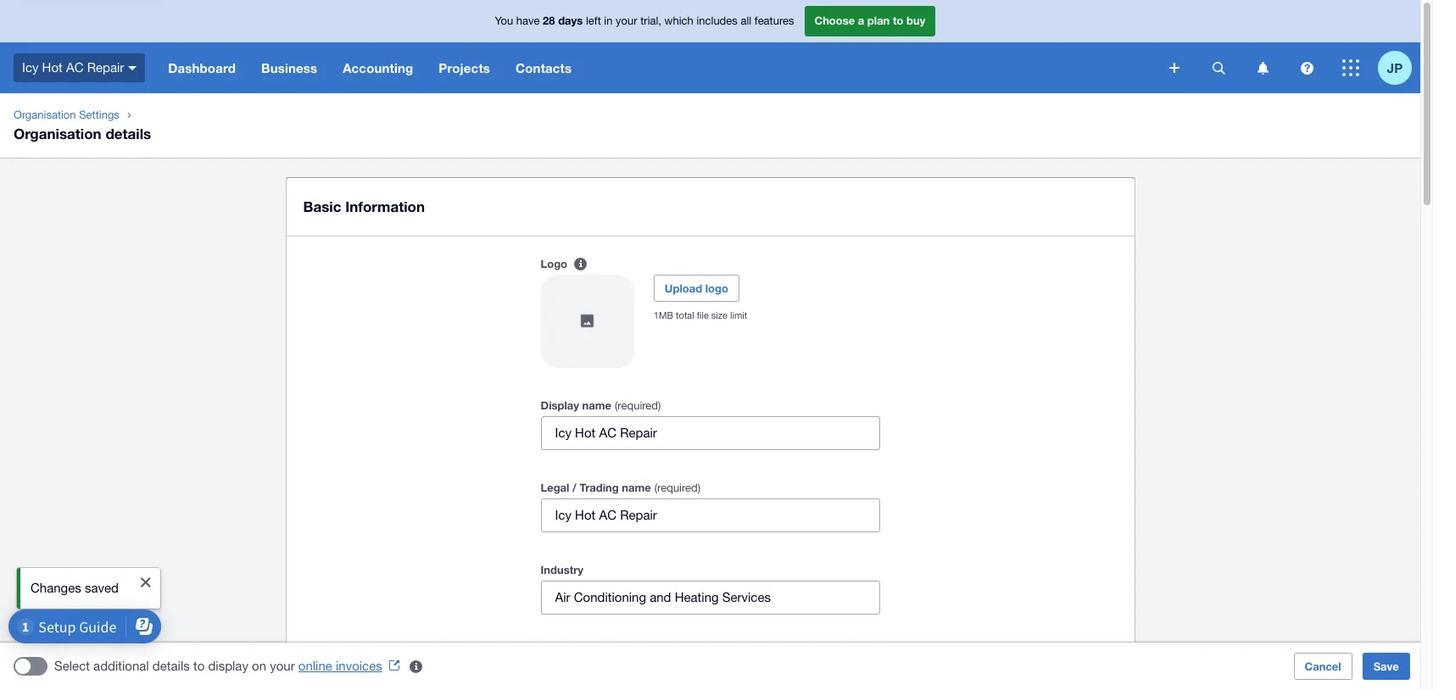 Task type: describe. For each thing, give the bounding box(es) containing it.
plan
[[867, 14, 890, 27]]

to for details
[[193, 659, 205, 673]]

basic
[[303, 198, 341, 215]]

dismiss image
[[141, 577, 151, 587]]

jp
[[1387, 60, 1403, 75]]

legal / trading name (required)
[[541, 481, 701, 494]]

upload logo button
[[654, 275, 739, 302]]

on
[[252, 659, 266, 673]]

changes
[[31, 581, 81, 595]]

save
[[1374, 660, 1399, 673]]

Industry field
[[542, 582, 879, 614]]

information
[[345, 198, 425, 215]]

28
[[543, 14, 555, 27]]

organisation settings
[[14, 109, 119, 121]]

choose a plan to buy
[[815, 14, 926, 27]]

legal
[[541, 481, 569, 494]]

(required) inside display name (required)
[[615, 399, 661, 412]]

you have 28 days left in your trial, which includes all features
[[495, 14, 794, 27]]

changes saved alert
[[17, 565, 163, 609]]

left
[[586, 15, 601, 27]]

settings
[[79, 109, 119, 121]]

accounting button
[[330, 42, 426, 93]]

buy
[[907, 14, 926, 27]]

0 horizontal spatial svg image
[[1257, 61, 1268, 74]]

cancel button
[[1294, 653, 1352, 680]]

organisation for organisation settings
[[14, 109, 76, 121]]

your for in
[[616, 15, 637, 27]]

you
[[495, 15, 513, 27]]

display
[[541, 399, 579, 412]]

repair
[[87, 60, 124, 74]]

invoices
[[336, 659, 382, 673]]

cancel
[[1305, 660, 1341, 673]]

organisation's current logo image image
[[541, 275, 634, 368]]

basic information
[[303, 198, 425, 215]]

1 horizontal spatial svg image
[[1301, 61, 1313, 74]]

your for on
[[270, 659, 295, 673]]

all
[[741, 15, 752, 27]]

(required) inside 'legal / trading name (required)'
[[655, 482, 701, 494]]

select additional details to display on your online invoices
[[54, 659, 382, 673]]

upload
[[665, 282, 702, 295]]

organisation for organisation details
[[14, 125, 102, 142]]

0 horizontal spatial details
[[106, 125, 151, 142]]

projects button
[[426, 42, 503, 93]]

have
[[516, 15, 540, 27]]

industry
[[541, 563, 584, 577]]

days
[[558, 14, 583, 27]]

select
[[54, 659, 90, 673]]

dismiss button
[[129, 565, 163, 599]]

limit
[[730, 310, 747, 321]]

projects
[[439, 60, 490, 75]]

/
[[572, 481, 577, 494]]

1mb total file size limit
[[654, 310, 747, 321]]



Task type: locate. For each thing, give the bounding box(es) containing it.
icy
[[22, 60, 39, 74]]

1 horizontal spatial your
[[616, 15, 637, 27]]

display
[[208, 659, 248, 673]]

file
[[697, 310, 709, 321]]

1 horizontal spatial name
[[622, 481, 651, 494]]

to left display
[[193, 659, 205, 673]]

(required)
[[615, 399, 661, 412], [655, 482, 701, 494]]

business button
[[248, 42, 330, 93]]

details down settings at the left top of the page
[[106, 125, 151, 142]]

your right in
[[616, 15, 637, 27]]

business
[[261, 60, 317, 75]]

1 horizontal spatial to
[[893, 14, 904, 27]]

0 vertical spatial (required)
[[615, 399, 661, 412]]

organisation down organisation settings link
[[14, 125, 102, 142]]

0 horizontal spatial name
[[582, 399, 611, 412]]

online invoices link
[[298, 659, 406, 673]]

online
[[298, 659, 332, 673]]

0 vertical spatial name
[[582, 399, 611, 412]]

1 horizontal spatial details
[[153, 659, 190, 673]]

features
[[755, 15, 794, 27]]

your right the "on"
[[270, 659, 295, 673]]

logo
[[541, 257, 567, 271]]

name right the display
[[582, 399, 611, 412]]

upload logo
[[665, 282, 728, 295]]

your
[[616, 15, 637, 27], [270, 659, 295, 673]]

0 horizontal spatial your
[[270, 659, 295, 673]]

your inside you have 28 days left in your trial, which includes all features
[[616, 15, 637, 27]]

name
[[582, 399, 611, 412], [622, 481, 651, 494]]

1 organisation from the top
[[14, 109, 76, 121]]

(required) up official name to appear on documents "text box"
[[655, 482, 701, 494]]

2 horizontal spatial svg image
[[1212, 61, 1225, 74]]

logo
[[705, 282, 728, 295]]

svg image
[[1343, 59, 1360, 76], [1257, 61, 1268, 74], [1301, 61, 1313, 74]]

total
[[676, 310, 694, 321]]

changes saved
[[31, 581, 119, 595]]

(required) up name as it appears in xero text box
[[615, 399, 661, 412]]

0 horizontal spatial to
[[193, 659, 205, 673]]

to left buy
[[893, 14, 904, 27]]

additional information image
[[399, 650, 433, 684]]

icy hot ac repair button
[[0, 42, 155, 93]]

banner
[[0, 0, 1421, 93]]

icy hot ac repair
[[22, 60, 124, 74]]

organisation
[[14, 109, 76, 121], [14, 125, 102, 142]]

1 vertical spatial name
[[622, 481, 651, 494]]

a
[[858, 14, 864, 27]]

ac
[[66, 60, 84, 74]]

choose
[[815, 14, 855, 27]]

1 vertical spatial (required)
[[655, 482, 701, 494]]

in
[[604, 15, 613, 27]]

saved
[[85, 581, 119, 595]]

Official name to appear on documents text field
[[542, 500, 879, 532]]

to for plan
[[893, 14, 904, 27]]

Name as it appears in Xero text field
[[542, 417, 879, 449]]

1 horizontal spatial svg image
[[1170, 63, 1180, 73]]

0 vertical spatial your
[[616, 15, 637, 27]]

svg image inside icy hot ac repair popup button
[[128, 66, 137, 70]]

dashboard link
[[155, 42, 248, 93]]

name right trading
[[622, 481, 651, 494]]

includes
[[697, 15, 738, 27]]

dashboard
[[168, 60, 236, 75]]

1 vertical spatial organisation
[[14, 125, 102, 142]]

1 vertical spatial to
[[193, 659, 205, 673]]

save button
[[1363, 653, 1410, 680]]

organisation inside organisation settings link
[[14, 109, 76, 121]]

navigation
[[155, 42, 1158, 93]]

additional
[[93, 659, 149, 673]]

accounting
[[343, 60, 413, 75]]

trading
[[580, 481, 619, 494]]

navigation containing dashboard
[[155, 42, 1158, 93]]

contacts button
[[503, 42, 585, 93]]

1 vertical spatial your
[[270, 659, 295, 673]]

0 vertical spatial details
[[106, 125, 151, 142]]

which
[[665, 15, 694, 27]]

1 vertical spatial details
[[153, 659, 190, 673]]

organisation up organisation details
[[14, 109, 76, 121]]

2 organisation from the top
[[14, 125, 102, 142]]

details right additional
[[153, 659, 190, 673]]

0 vertical spatial organisation
[[14, 109, 76, 121]]

organisation settings link
[[7, 107, 126, 124]]

more information about logo requirements image
[[564, 247, 598, 281]]

hot
[[42, 60, 63, 74]]

to
[[893, 14, 904, 27], [193, 659, 205, 673]]

jp button
[[1378, 42, 1421, 93]]

svg image
[[1212, 61, 1225, 74], [1170, 63, 1180, 73], [128, 66, 137, 70]]

display name (required)
[[541, 399, 661, 412]]

contacts
[[516, 60, 572, 75]]

details
[[106, 125, 151, 142], [153, 659, 190, 673]]

2 horizontal spatial svg image
[[1343, 59, 1360, 76]]

navigation inside banner
[[155, 42, 1158, 93]]

size
[[711, 310, 728, 321]]

trial,
[[640, 15, 662, 27]]

0 horizontal spatial svg image
[[128, 66, 137, 70]]

banner containing jp
[[0, 0, 1421, 93]]

organisation details
[[14, 125, 151, 142]]

0 vertical spatial to
[[893, 14, 904, 27]]

1mb
[[654, 310, 673, 321]]



Task type: vqa. For each thing, say whether or not it's contained in the screenshot.
left the to
yes



